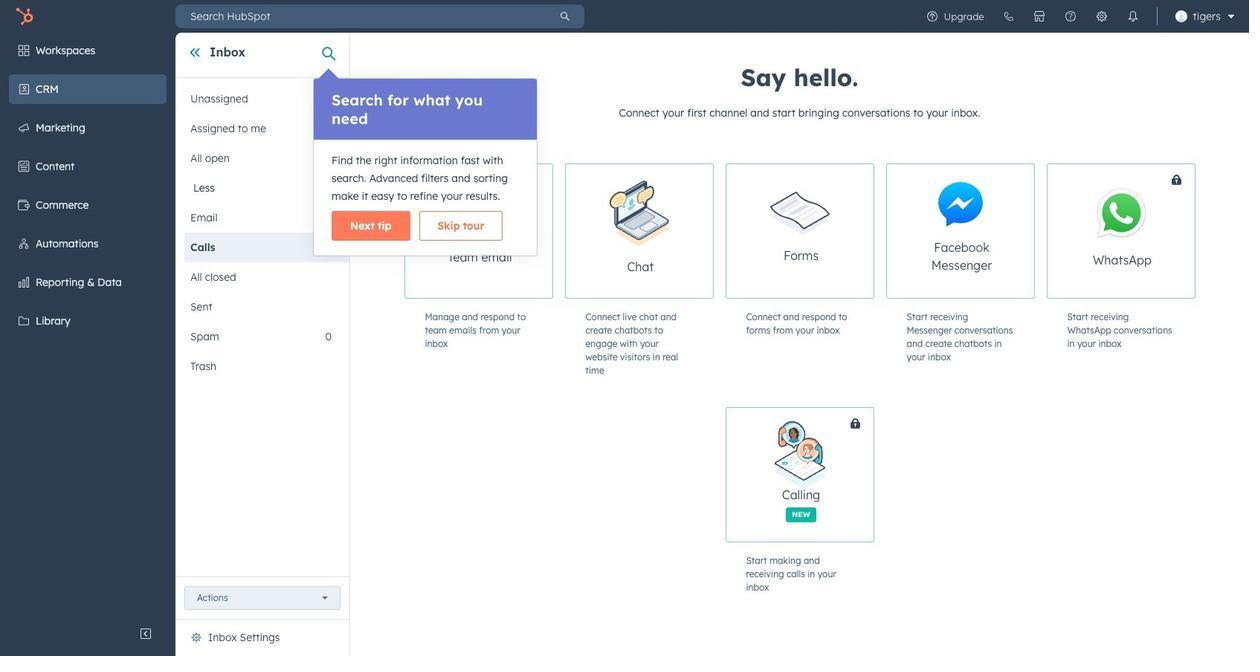 Task type: describe. For each thing, give the bounding box(es) containing it.
0 horizontal spatial menu
[[0, 33, 176, 620]]

notifications image
[[1127, 10, 1139, 22]]

settings image
[[1096, 10, 1108, 22]]

help image
[[1065, 10, 1077, 22]]

howard n/a image
[[1176, 10, 1188, 22]]

marketplaces image
[[1034, 10, 1045, 22]]



Task type: vqa. For each thing, say whether or not it's contained in the screenshot.
'Insert'
no



Task type: locate. For each thing, give the bounding box(es) containing it.
None checkbox
[[565, 164, 714, 299], [726, 164, 874, 299], [886, 164, 1035, 299], [1047, 164, 1250, 299], [565, 164, 714, 299], [726, 164, 874, 299], [886, 164, 1035, 299], [1047, 164, 1250, 299]]

None checkbox
[[404, 164, 553, 299], [726, 408, 929, 543], [404, 164, 553, 299], [726, 408, 929, 543]]

menu
[[917, 0, 1241, 33], [0, 33, 176, 620]]

Search HubSpot search field
[[176, 4, 546, 28]]

1 horizontal spatial menu
[[917, 0, 1241, 33]]



